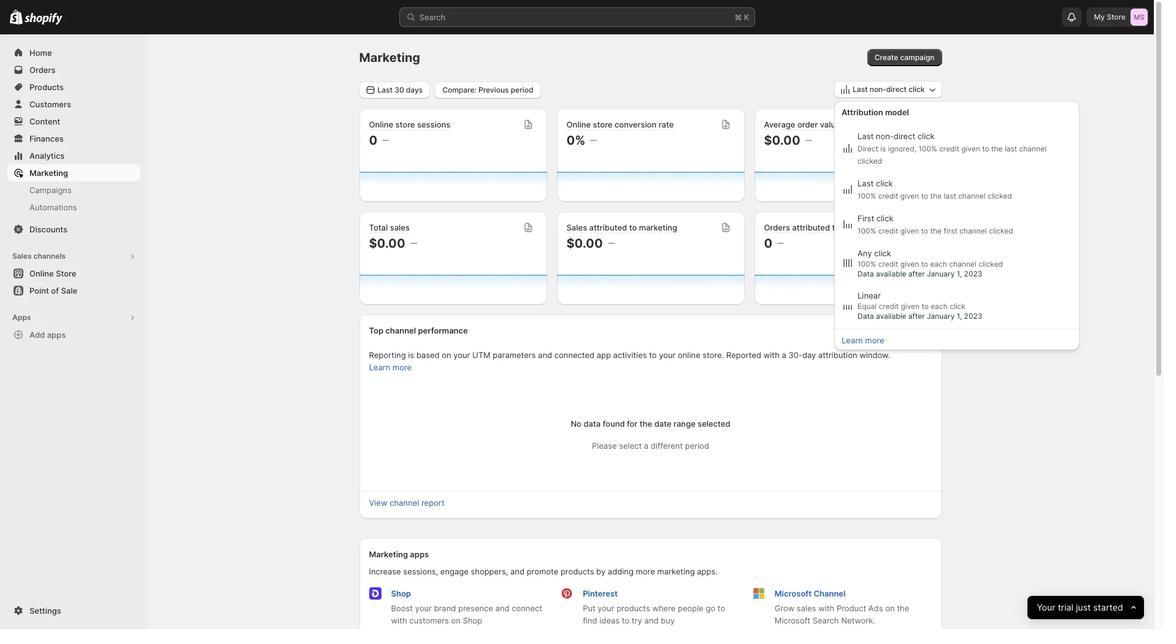 Task type: locate. For each thing, give the bounding box(es) containing it.
january down the any click 100% credit given to each channel clicked data available after january 1, 2023
[[927, 312, 955, 321]]

0 horizontal spatial attributed
[[589, 223, 627, 233]]

1, down "first"
[[957, 269, 962, 279]]

linear
[[858, 291, 881, 301]]

100% for first click
[[858, 226, 876, 236]]

more right adding
[[636, 567, 655, 577]]

0 horizontal spatial store
[[395, 120, 415, 129]]

and left connect
[[495, 604, 510, 613]]

100% inside last click 100% credit given to the last channel clicked
[[858, 191, 876, 201]]

1 vertical spatial products
[[617, 604, 650, 613]]

0 down online store sessions
[[369, 133, 377, 148]]

given up first click 100% credit given to the first channel clicked
[[900, 191, 919, 201]]

2 1, from the top
[[957, 312, 962, 321]]

apps inside button
[[47, 330, 66, 340]]

given inside last click 100% credit given to the last channel clicked
[[900, 191, 919, 201]]

last inside last click 100% credit given to the last channel clicked
[[858, 179, 874, 188]]

0 vertical spatial learn more link
[[842, 336, 884, 345]]

no change image down online store sessions
[[382, 136, 389, 145]]

shoppers,
[[471, 567, 508, 577]]

any click 100% credit given to each channel clicked data available after january 1, 2023
[[858, 248, 1003, 279]]

ideas
[[600, 616, 620, 626]]

1 vertical spatial a
[[644, 441, 649, 451]]

last for last non-direct click
[[853, 85, 868, 94]]

last inside last 30 days dropdown button
[[378, 85, 393, 94]]

is inside reporting is based on your utm parameters and connected app activities to your online store. reported with a 30-day attribution window. learn more
[[408, 350, 414, 360]]

1 vertical spatial available
[[876, 312, 906, 321]]

the inside microsoft channel grow sales with product ads on the microsoft search network.
[[897, 604, 909, 613]]

credit right equal
[[879, 302, 899, 311]]

0 horizontal spatial 0
[[369, 133, 377, 148]]

sessions
[[417, 120, 450, 129]]

sales inside microsoft channel grow sales with product ads on the microsoft search network.
[[797, 604, 816, 613]]

0 horizontal spatial more
[[393, 363, 412, 372]]

apps right add
[[47, 330, 66, 340]]

period down range
[[685, 441, 709, 451]]

credit inside last click 100% credit given to the last channel clicked
[[878, 191, 898, 201]]

each down "first"
[[930, 259, 947, 269]]

try
[[632, 616, 642, 626]]

1 vertical spatial is
[[408, 350, 414, 360]]

store for my store
[[1107, 12, 1126, 21]]

2023
[[964, 269, 982, 279], [964, 312, 982, 321]]

100% up first
[[858, 191, 876, 201]]

create
[[875, 53, 898, 62]]

1 horizontal spatial orders
[[764, 223, 790, 233]]

on right based
[[442, 350, 451, 360]]

given inside the any click 100% credit given to each channel clicked data available after january 1, 2023
[[900, 259, 919, 269]]

1 vertical spatial 1,
[[957, 312, 962, 321]]

last up direct
[[858, 131, 874, 141]]

100% right ignored,
[[919, 144, 937, 153]]

based
[[416, 350, 440, 360]]

2 horizontal spatial more
[[865, 336, 884, 345]]

0 horizontal spatial no change image
[[410, 239, 417, 248]]

data down the any
[[858, 269, 874, 279]]

0 vertical spatial 0
[[369, 133, 377, 148]]

sales inside button
[[12, 252, 32, 261]]

given up last click 100% credit given to the last channel clicked
[[961, 144, 980, 153]]

0 vertical spatial sales
[[390, 223, 410, 233]]

each inside the any click 100% credit given to each channel clicked data available after january 1, 2023
[[930, 259, 947, 269]]

found
[[603, 419, 625, 429]]

more down reporting
[[393, 363, 412, 372]]

learn down reporting
[[369, 363, 390, 372]]

1 vertical spatial microsoft
[[775, 616, 810, 626]]

1 after from the top
[[908, 269, 925, 279]]

1 vertical spatial data
[[858, 312, 874, 321]]

online
[[369, 120, 393, 129], [567, 120, 591, 129], [29, 269, 54, 279]]

parameters
[[493, 350, 536, 360]]

0 horizontal spatial apps
[[47, 330, 66, 340]]

0 vertical spatial is
[[880, 144, 886, 153]]

sales for sales channels
[[12, 252, 32, 261]]

2 data from the top
[[858, 312, 874, 321]]

0 horizontal spatial with
[[391, 616, 407, 626]]

2 after from the top
[[908, 312, 925, 321]]

after down the any click 100% credit given to each channel clicked data available after january 1, 2023
[[908, 312, 925, 321]]

given up linear equal credit given to each click data available after january 1, 2023
[[900, 259, 919, 269]]

given for any click
[[900, 259, 919, 269]]

direct inside last non-direct click dropdown button
[[886, 85, 907, 94]]

0 vertical spatial after
[[908, 269, 925, 279]]

0 horizontal spatial store
[[56, 269, 76, 279]]

apps for marketing apps
[[410, 550, 429, 559]]

credit inside first click 100% credit given to the first channel clicked
[[878, 226, 898, 236]]

with
[[764, 350, 780, 360], [818, 604, 834, 613], [391, 616, 407, 626]]

1 vertical spatial more
[[393, 363, 412, 372]]

date
[[654, 419, 671, 429]]

finances
[[29, 134, 64, 144]]

2 available from the top
[[876, 312, 906, 321]]

to inside last non-direct click direct is ignored, 100% credit given to the last channel clicked
[[982, 144, 989, 153]]

1 vertical spatial on
[[885, 604, 895, 613]]

january inside linear equal credit given to each click data available after january 1, 2023
[[927, 312, 955, 321]]

click down the any click 100% credit given to each channel clicked data available after january 1, 2023
[[950, 302, 965, 311]]

0 horizontal spatial last
[[944, 191, 956, 201]]

1 horizontal spatial learn more link
[[842, 336, 884, 345]]

is
[[880, 144, 886, 153], [408, 350, 414, 360]]

0 horizontal spatial products
[[561, 567, 594, 577]]

last for last click 100% credit given to the last channel clicked
[[858, 179, 874, 188]]

available inside the any click 100% credit given to each channel clicked data available after january 1, 2023
[[876, 269, 906, 279]]

1 data from the top
[[858, 269, 874, 279]]

click inside dropdown button
[[909, 85, 925, 94]]

data down equal
[[858, 312, 874, 321]]

0 vertical spatial orders
[[29, 65, 55, 75]]

no change image for online store conversion rate
[[590, 136, 597, 145]]

on right ads
[[885, 604, 895, 613]]

1 january from the top
[[927, 269, 955, 279]]

range
[[674, 419, 696, 429]]

to
[[982, 144, 989, 153], [921, 191, 928, 201], [629, 223, 637, 233], [832, 223, 840, 233], [921, 226, 928, 236], [921, 259, 928, 269], [922, 302, 929, 311], [649, 350, 657, 360], [718, 604, 725, 613], [622, 616, 630, 626]]

1 horizontal spatial is
[[880, 144, 886, 153]]

credit up the any click 100% credit given to each channel clicked data available after january 1, 2023
[[878, 226, 898, 236]]

1 horizontal spatial online
[[369, 120, 393, 129]]

channels
[[33, 252, 66, 261]]

apps up sessions,
[[410, 550, 429, 559]]

100% down first
[[858, 226, 876, 236]]

no change image right "0%"
[[590, 136, 597, 145]]

1, inside the any click 100% credit given to each channel clicked data available after january 1, 2023
[[957, 269, 962, 279]]

point of sale
[[29, 286, 77, 296]]

1 vertical spatial direct
[[894, 131, 915, 141]]

the
[[991, 144, 1003, 153], [930, 191, 942, 201], [930, 226, 942, 236], [640, 419, 652, 429], [897, 604, 909, 613]]

non- up direct
[[876, 131, 894, 141]]

trial
[[1058, 602, 1073, 613]]

direct up model
[[886, 85, 907, 94]]

$0.00
[[764, 133, 800, 148], [369, 236, 405, 251], [567, 236, 603, 251]]

0 horizontal spatial orders
[[29, 65, 55, 75]]

no change image
[[382, 136, 389, 145], [590, 136, 597, 145], [608, 239, 614, 248], [777, 239, 784, 248]]

1 horizontal spatial attributed
[[792, 223, 830, 233]]

0 vertical spatial last
[[1005, 144, 1017, 153]]

learn more link
[[842, 336, 884, 345], [369, 363, 412, 372]]

a right select
[[644, 441, 649, 451]]

0 horizontal spatial $0.00
[[369, 236, 405, 251]]

store
[[395, 120, 415, 129], [593, 120, 613, 129]]

and right the try at the bottom of page
[[644, 616, 659, 626]]

and left promote
[[510, 567, 525, 577]]

orders for orders attributed to marketing
[[764, 223, 790, 233]]

engage
[[440, 567, 469, 577]]

0 vertical spatial direct
[[886, 85, 907, 94]]

learn more
[[842, 336, 884, 345]]

value
[[820, 120, 840, 129]]

0 vertical spatial data
[[858, 269, 874, 279]]

promote
[[527, 567, 558, 577]]

sales down microsoft channel link
[[797, 604, 816, 613]]

apps.
[[697, 567, 718, 577]]

period
[[511, 85, 533, 94], [685, 441, 709, 451]]

after up linear equal credit given to each click data available after january 1, 2023
[[908, 269, 925, 279]]

for
[[627, 419, 638, 429]]

shop boost your brand presence and connect with customers on shop
[[391, 589, 542, 626]]

no change image down sales attributed to marketing
[[608, 239, 614, 248]]

products up the try at the bottom of page
[[617, 604, 650, 613]]

analytics link
[[7, 147, 140, 164]]

online down last 30 days dropdown button
[[369, 120, 393, 129]]

0 down the orders attributed to marketing
[[764, 236, 773, 251]]

0 horizontal spatial learn
[[369, 363, 390, 372]]

to inside linear equal credit given to each click data available after january 1, 2023
[[922, 302, 929, 311]]

2 horizontal spatial $0.00
[[764, 133, 800, 148]]

reporting
[[369, 350, 406, 360]]

last down direct
[[858, 179, 874, 188]]

click right the any
[[874, 248, 891, 258]]

1 horizontal spatial with
[[764, 350, 780, 360]]

each
[[930, 259, 947, 269], [931, 302, 948, 311]]

1 horizontal spatial sales
[[567, 223, 587, 233]]

0 horizontal spatial a
[[644, 441, 649, 451]]

with inside microsoft channel grow sales with product ads on the microsoft search network.
[[818, 604, 834, 613]]

direct up ignored,
[[894, 131, 915, 141]]

online up "0%"
[[567, 120, 591, 129]]

your left online at the bottom right
[[659, 350, 676, 360]]

learn more link down reporting
[[369, 363, 412, 372]]

last left 30
[[378, 85, 393, 94]]

0 horizontal spatial search
[[419, 12, 446, 22]]

product
[[837, 604, 866, 613]]

1 vertical spatial after
[[908, 312, 925, 321]]

attributed
[[589, 223, 627, 233], [792, 223, 830, 233]]

non- inside last non-direct click direct is ignored, 100% credit given to the last channel clicked
[[876, 131, 894, 141]]

non- for last non-direct click direct is ignored, 100% credit given to the last channel clicked
[[876, 131, 894, 141]]

with down channel at right
[[818, 604, 834, 613]]

days
[[406, 85, 423, 94]]

0 vertical spatial january
[[927, 269, 955, 279]]

1 horizontal spatial no change image
[[805, 136, 812, 145]]

0 horizontal spatial sales
[[12, 252, 32, 261]]

channel
[[1019, 144, 1047, 153], [958, 191, 986, 201], [960, 226, 987, 236], [949, 259, 977, 269], [385, 326, 416, 336], [390, 498, 419, 508]]

last inside last non-direct click direct is ignored, 100% credit given to the last channel clicked
[[1005, 144, 1017, 153]]

view channel report
[[369, 498, 445, 508]]

0 vertical spatial more
[[865, 336, 884, 345]]

marketing up the increase
[[369, 550, 408, 559]]

1 vertical spatial period
[[685, 441, 709, 451]]

sales channels
[[12, 252, 66, 261]]

add apps
[[29, 330, 66, 340]]

learn more link up window.
[[842, 336, 884, 345]]

1 horizontal spatial apps
[[410, 550, 429, 559]]

1 vertical spatial 0
[[764, 236, 773, 251]]

data
[[584, 419, 601, 429]]

data
[[858, 269, 874, 279], [858, 312, 874, 321]]

2 horizontal spatial with
[[818, 604, 834, 613]]

no
[[571, 419, 582, 429]]

$0.00 down the average
[[764, 133, 800, 148]]

no change image
[[805, 136, 812, 145], [410, 239, 417, 248]]

no change image for sales
[[410, 239, 417, 248]]

automations link
[[7, 199, 140, 216]]

channel inside last non-direct click direct is ignored, 100% credit given to the last channel clicked
[[1019, 144, 1047, 153]]

2023 inside linear equal credit given to each click data available after january 1, 2023
[[964, 312, 982, 321]]

available down equal
[[876, 312, 906, 321]]

point
[[29, 286, 49, 296]]

credit up last click 100% credit given to the last channel clicked
[[939, 144, 959, 153]]

attribution model
[[842, 107, 909, 117]]

your up the customers
[[415, 604, 432, 613]]

marketing up last 30 days dropdown button
[[359, 50, 420, 65]]

given for last click
[[900, 191, 919, 201]]

performance
[[418, 326, 468, 336]]

is left based
[[408, 350, 414, 360]]

products inside pinterest put your products where people go to find ideas to try and buy
[[617, 604, 650, 613]]

direct inside last non-direct click direct is ignored, 100% credit given to the last channel clicked
[[894, 131, 915, 141]]

0 vertical spatial on
[[442, 350, 451, 360]]

january up linear equal credit given to each click data available after january 1, 2023
[[927, 269, 955, 279]]

1 horizontal spatial a
[[782, 350, 786, 360]]

$0.00 down total sales
[[369, 236, 405, 251]]

no change image for online store sessions
[[382, 136, 389, 145]]

select
[[619, 441, 642, 451]]

last up attribution
[[853, 85, 868, 94]]

orders inside orders link
[[29, 65, 55, 75]]

click down direct
[[876, 179, 893, 188]]

average
[[764, 120, 795, 129]]

credit up "linear"
[[878, 259, 898, 269]]

menu containing last non-direct click
[[838, 126, 1076, 325]]

with left 30-
[[764, 350, 780, 360]]

2 january from the top
[[927, 312, 955, 321]]

my
[[1094, 12, 1105, 21]]

0 horizontal spatial online
[[29, 269, 54, 279]]

store right my
[[1107, 12, 1126, 21]]

100% inside first click 100% credit given to the first channel clicked
[[858, 226, 876, 236]]

non- inside dropdown button
[[870, 85, 886, 94]]

a left 30-
[[782, 350, 786, 360]]

0 vertical spatial apps
[[47, 330, 66, 340]]

order
[[797, 120, 818, 129]]

⌘ k
[[735, 12, 749, 22]]

no change image down the orders attributed to marketing
[[777, 239, 784, 248]]

1 1, from the top
[[957, 269, 962, 279]]

store for 0%
[[593, 120, 613, 129]]

is right direct
[[880, 144, 886, 153]]

0 vertical spatial with
[[764, 350, 780, 360]]

0 horizontal spatial learn more link
[[369, 363, 412, 372]]

attributed for $0.00
[[589, 223, 627, 233]]

shop up boost
[[391, 589, 411, 599]]

1 attributed from the left
[[589, 223, 627, 233]]

1 horizontal spatial search
[[813, 616, 839, 626]]

more up window.
[[865, 336, 884, 345]]

your inside shop boost your brand presence and connect with customers on shop
[[415, 604, 432, 613]]

1 vertical spatial 2023
[[964, 312, 982, 321]]

products
[[29, 82, 64, 92]]

store left the conversion
[[593, 120, 613, 129]]

0 vertical spatial microsoft
[[775, 589, 812, 599]]

last click 100% credit given to the last channel clicked
[[858, 179, 1012, 201]]

2 vertical spatial with
[[391, 616, 407, 626]]

marketing for 0
[[842, 223, 880, 233]]

1 vertical spatial apps
[[410, 550, 429, 559]]

and inside pinterest put your products where people go to find ideas to try and buy
[[644, 616, 659, 626]]

1 available from the top
[[876, 269, 906, 279]]

2 store from the left
[[593, 120, 613, 129]]

0 horizontal spatial sales
[[390, 223, 410, 233]]

100% down the any
[[858, 259, 876, 269]]

with down boost
[[391, 616, 407, 626]]

to inside last click 100% credit given to the last channel clicked
[[921, 191, 928, 201]]

1 horizontal spatial 0
[[764, 236, 773, 251]]

1 horizontal spatial store
[[593, 120, 613, 129]]

orders for orders
[[29, 65, 55, 75]]

orders
[[29, 65, 55, 75], [764, 223, 790, 233]]

on inside reporting is based on your utm parameters and connected app activities to your online store. reported with a 30-day attribution window. learn more
[[442, 350, 451, 360]]

clicked inside last non-direct click direct is ignored, 100% credit given to the last channel clicked
[[858, 156, 882, 166]]

marketing
[[359, 50, 420, 65], [29, 168, 68, 178], [369, 550, 408, 559]]

1 vertical spatial shop
[[463, 616, 482, 626]]

0 vertical spatial non-
[[870, 85, 886, 94]]

1 vertical spatial last
[[944, 191, 956, 201]]

available up "linear"
[[876, 269, 906, 279]]

period right previous
[[511, 85, 533, 94]]

learn up the 'attribution'
[[842, 336, 863, 345]]

sales right total
[[390, 223, 410, 233]]

on down brand at the bottom left
[[451, 616, 461, 626]]

1 vertical spatial sales
[[12, 252, 32, 261]]

to inside reporting is based on your utm parameters and connected app activities to your online store. reported with a 30-day attribution window. learn more
[[649, 350, 657, 360]]

store for 0
[[395, 120, 415, 129]]

click up model
[[909, 85, 925, 94]]

0 horizontal spatial shop
[[391, 589, 411, 599]]

0 vertical spatial available
[[876, 269, 906, 279]]

$0.00 down sales attributed to marketing
[[567, 236, 603, 251]]

1 vertical spatial with
[[818, 604, 834, 613]]

previous
[[479, 85, 509, 94]]

0 vertical spatial store
[[1107, 12, 1126, 21]]

connected
[[554, 350, 595, 360]]

products left by on the bottom right
[[561, 567, 594, 577]]

1 vertical spatial sales
[[797, 604, 816, 613]]

given right equal
[[901, 302, 920, 311]]

30
[[395, 85, 404, 94]]

shopify image
[[10, 10, 23, 25], [25, 13, 63, 25]]

online for 0%
[[567, 120, 591, 129]]

microsoft down grow
[[775, 616, 810, 626]]

view
[[369, 498, 387, 508]]

0 vertical spatial products
[[561, 567, 594, 577]]

non- up attribution model
[[870, 85, 886, 94]]

1 vertical spatial non-
[[876, 131, 894, 141]]

given up the any click 100% credit given to each channel clicked data available after january 1, 2023
[[900, 226, 919, 236]]

create campaign button
[[867, 49, 942, 66]]

marketing down analytics
[[29, 168, 68, 178]]

point of sale link
[[7, 282, 140, 299]]

1 horizontal spatial shopify image
[[25, 13, 63, 25]]

100% inside the any click 100% credit given to each channel clicked data available after january 1, 2023
[[858, 259, 876, 269]]

1 horizontal spatial sales
[[797, 604, 816, 613]]

0 vertical spatial period
[[511, 85, 533, 94]]

0 vertical spatial learn
[[842, 336, 863, 345]]

1 store from the left
[[395, 120, 415, 129]]

store left sessions at the top left
[[395, 120, 415, 129]]

go
[[706, 604, 715, 613]]

0 vertical spatial search
[[419, 12, 446, 22]]

your left utm
[[454, 350, 470, 360]]

2 2023 from the top
[[964, 312, 982, 321]]

each down the any click 100% credit given to each channel clicked data available after january 1, 2023
[[931, 302, 948, 311]]

search inside microsoft channel grow sales with product ads on the microsoft search network.
[[813, 616, 839, 626]]

and left connected
[[538, 350, 552, 360]]

online up point
[[29, 269, 54, 279]]

direct for last non-direct click
[[886, 85, 907, 94]]

clicked inside the any click 100% credit given to each channel clicked data available after january 1, 2023
[[979, 259, 1003, 269]]

click up last click 100% credit given to the last channel clicked
[[918, 131, 935, 141]]

1 horizontal spatial last
[[1005, 144, 1017, 153]]

your
[[454, 350, 470, 360], [659, 350, 676, 360], [415, 604, 432, 613], [598, 604, 614, 613]]

credit down ignored,
[[878, 191, 898, 201]]

store inside button
[[56, 269, 76, 279]]

total
[[369, 223, 388, 233]]

0 horizontal spatial period
[[511, 85, 533, 94]]

non-
[[870, 85, 886, 94], [876, 131, 894, 141]]

0 vertical spatial no change image
[[805, 136, 812, 145]]

menu
[[838, 126, 1076, 325]]

last inside last non-direct click dropdown button
[[853, 85, 868, 94]]

shop down presence
[[463, 616, 482, 626]]

credit inside the any click 100% credit given to each channel clicked data available after january 1, 2023
[[878, 259, 898, 269]]

1, down the any click 100% credit given to each channel clicked data available after january 1, 2023
[[957, 312, 962, 321]]

0 vertical spatial 2023
[[964, 269, 982, 279]]

microsoft up grow
[[775, 589, 812, 599]]

finances link
[[7, 130, 140, 147]]

brand
[[434, 604, 456, 613]]

1 vertical spatial store
[[56, 269, 76, 279]]

0 vertical spatial 1,
[[957, 269, 962, 279]]

your up ideas
[[598, 604, 614, 613]]

direct for last non-direct click direct is ignored, 100% credit given to the last channel clicked
[[894, 131, 915, 141]]

last inside last non-direct click direct is ignored, 100% credit given to the last channel clicked
[[858, 131, 874, 141]]

1 vertical spatial no change image
[[410, 239, 417, 248]]

2 attributed from the left
[[792, 223, 830, 233]]

store up sale
[[56, 269, 76, 279]]

given inside first click 100% credit given to the first channel clicked
[[900, 226, 919, 236]]

0 horizontal spatial is
[[408, 350, 414, 360]]

1 vertical spatial learn
[[369, 363, 390, 372]]

linear equal credit given to each click data available after january 1, 2023
[[858, 291, 982, 321]]

2 horizontal spatial online
[[567, 120, 591, 129]]

1 vertical spatial orders
[[764, 223, 790, 233]]

shop link
[[391, 589, 411, 599]]

click right first
[[876, 213, 894, 223]]

1 2023 from the top
[[964, 269, 982, 279]]



Task type: describe. For each thing, give the bounding box(es) containing it.
home
[[29, 48, 52, 58]]

last for last 30 days
[[378, 85, 393, 94]]

0 horizontal spatial shopify image
[[10, 10, 23, 25]]

compare: previous period button
[[435, 81, 541, 98]]

customers link
[[7, 96, 140, 113]]

online store button
[[0, 265, 147, 282]]

more inside reporting is based on your utm parameters and connected app activities to your online store. reported with a 30-day attribution window. learn more
[[393, 363, 412, 372]]

january inside the any click 100% credit given to each channel clicked data available after january 1, 2023
[[927, 269, 955, 279]]

any
[[858, 248, 872, 258]]

microsoft channel link
[[775, 589, 846, 599]]

1 microsoft from the top
[[775, 589, 812, 599]]

campaigns link
[[7, 182, 140, 199]]

0 for orders
[[764, 236, 773, 251]]

and inside shop boost your brand presence and connect with customers on shop
[[495, 604, 510, 613]]

to inside first click 100% credit given to the first channel clicked
[[921, 226, 928, 236]]

sales for sales attributed to marketing
[[567, 223, 587, 233]]

last 30 days button
[[359, 81, 430, 98]]

by
[[596, 567, 606, 577]]

online store
[[29, 269, 76, 279]]

apps for add apps
[[47, 330, 66, 340]]

credit for last click
[[878, 191, 898, 201]]

marketing apps
[[369, 550, 429, 559]]

clicked inside last click 100% credit given to the last channel clicked
[[988, 191, 1012, 201]]

100% for any click
[[858, 259, 876, 269]]

grow
[[775, 604, 795, 613]]

2 microsoft from the top
[[775, 616, 810, 626]]

to inside the any click 100% credit given to each channel clicked data available after january 1, 2023
[[921, 259, 928, 269]]

credit inside linear equal credit given to each click data available after january 1, 2023
[[879, 302, 899, 311]]

$0.00 for sales
[[567, 236, 603, 251]]

100% for last click
[[858, 191, 876, 201]]

find
[[583, 616, 597, 626]]

1 vertical spatial marketing
[[29, 168, 68, 178]]

analytics
[[29, 151, 65, 161]]

presence
[[458, 604, 493, 613]]

online store link
[[7, 265, 140, 282]]

1 horizontal spatial learn
[[842, 336, 863, 345]]

2023 inside the any click 100% credit given to each channel clicked data available after january 1, 2023
[[964, 269, 982, 279]]

of
[[51, 286, 59, 296]]

$0.00 for average
[[764, 133, 800, 148]]

0 for online
[[369, 133, 377, 148]]

customers
[[409, 616, 449, 626]]

online store conversion rate
[[567, 120, 674, 129]]

reporting is based on your utm parameters and connected app activities to your online store. reported with a 30-day attribution window. learn more
[[369, 350, 890, 372]]

increase
[[369, 567, 401, 577]]

discounts link
[[7, 221, 140, 238]]

campaigns
[[29, 185, 72, 195]]

clicked inside first click 100% credit given to the first channel clicked
[[989, 226, 1013, 236]]

after inside linear equal credit given to each click data available after january 1, 2023
[[908, 312, 925, 321]]

available inside linear equal credit given to each click data available after january 1, 2023
[[876, 312, 906, 321]]

model
[[885, 107, 909, 117]]

the inside last click 100% credit given to the last channel clicked
[[930, 191, 942, 201]]

given inside linear equal credit given to each click data available after january 1, 2023
[[901, 302, 920, 311]]

sales attributed to marketing
[[567, 223, 677, 233]]

channel inside last click 100% credit given to the last channel clicked
[[958, 191, 986, 201]]

microsoft channel grow sales with product ads on the microsoft search network.
[[775, 589, 909, 626]]

and inside reporting is based on your utm parameters and connected app activities to your online store. reported with a 30-day attribution window. learn more
[[538, 350, 552, 360]]

given for first click
[[900, 226, 919, 236]]

on inside shop boost your brand presence and connect with customers on shop
[[451, 616, 461, 626]]

your trial just started button
[[1027, 596, 1144, 620]]

last for last non-direct click direct is ignored, 100% credit given to the last channel clicked
[[858, 131, 874, 141]]

create campaign
[[875, 53, 935, 62]]

people
[[678, 604, 704, 613]]

rate
[[659, 120, 674, 129]]

automations
[[29, 202, 77, 212]]

learn inside reporting is based on your utm parameters and connected app activities to your online store. reported with a 30-day attribution window. learn more
[[369, 363, 390, 372]]

activities
[[613, 350, 647, 360]]

pinterest link
[[583, 589, 618, 599]]

compare: previous period
[[442, 85, 533, 94]]

store.
[[703, 350, 724, 360]]

just
[[1076, 602, 1091, 613]]

increase sessions, engage shoppers, and promote products by adding more marketing apps.
[[369, 567, 718, 577]]

credit inside last non-direct click direct is ignored, 100% credit given to the last channel clicked
[[939, 144, 959, 153]]

last inside last click 100% credit given to the last channel clicked
[[944, 191, 956, 201]]

data inside the any click 100% credit given to each channel clicked data available after january 1, 2023
[[858, 269, 874, 279]]

please
[[592, 441, 617, 451]]

click inside last click 100% credit given to the last channel clicked
[[876, 179, 893, 188]]

is inside last non-direct click direct is ignored, 100% credit given to the last channel clicked
[[880, 144, 886, 153]]

first
[[858, 213, 874, 223]]

buy
[[661, 616, 675, 626]]

total sales
[[369, 223, 410, 233]]

online for 0
[[369, 120, 393, 129]]

attribution
[[842, 107, 883, 117]]

non- for last non-direct click
[[870, 85, 886, 94]]

boost
[[391, 604, 413, 613]]

window.
[[860, 350, 890, 360]]

day
[[802, 350, 816, 360]]

pinterest put your products where people go to find ideas to try and buy
[[583, 589, 725, 626]]

credit for first click
[[878, 226, 898, 236]]

last 30 days
[[378, 85, 423, 94]]

each inside linear equal credit given to each click data available after january 1, 2023
[[931, 302, 948, 311]]

channel inside first click 100% credit given to the first channel clicked
[[960, 226, 987, 236]]

no change image for orders attributed to marketing
[[777, 239, 784, 248]]

last non-direct click direct is ignored, 100% credit given to the last channel clicked
[[858, 131, 1047, 166]]

period inside compare: previous period dropdown button
[[511, 85, 533, 94]]

2 vertical spatial marketing
[[369, 550, 408, 559]]

1 horizontal spatial period
[[685, 441, 709, 451]]

100% inside last non-direct click direct is ignored, 100% credit given to the last channel clicked
[[919, 144, 937, 153]]

k
[[744, 12, 749, 22]]

conversion
[[615, 120, 657, 129]]

report
[[421, 498, 445, 508]]

30-
[[789, 350, 802, 360]]

click inside first click 100% credit given to the first channel clicked
[[876, 213, 894, 223]]

your inside pinterest put your products where people go to find ideas to try and buy
[[598, 604, 614, 613]]

content link
[[7, 113, 140, 130]]

2 vertical spatial more
[[636, 567, 655, 577]]

given inside last non-direct click direct is ignored, 100% credit given to the last channel clicked
[[961, 144, 980, 153]]

store for online store
[[56, 269, 76, 279]]

0 vertical spatial marketing
[[359, 50, 420, 65]]

channel
[[814, 589, 846, 599]]

app
[[597, 350, 611, 360]]

view channel report button
[[362, 494, 452, 512]]

a inside reporting is based on your utm parameters and connected app activities to your online store. reported with a 30-day attribution window. learn more
[[782, 350, 786, 360]]

sessions,
[[403, 567, 438, 577]]

online
[[678, 350, 700, 360]]

click inside the any click 100% credit given to each channel clicked data available after january 1, 2023
[[874, 248, 891, 258]]

channel inside the any click 100% credit given to each channel clicked data available after january 1, 2023
[[949, 259, 977, 269]]

my store image
[[1131, 9, 1148, 26]]

home link
[[7, 44, 140, 61]]

apps
[[12, 313, 31, 322]]

marketing for $0.00
[[639, 223, 677, 233]]

the inside first click 100% credit given to the first channel clicked
[[930, 226, 942, 236]]

channel inside view channel report button
[[390, 498, 419, 508]]

click inside last non-direct click direct is ignored, 100% credit given to the last channel clicked
[[918, 131, 935, 141]]

online inside button
[[29, 269, 54, 279]]

my store
[[1094, 12, 1126, 21]]

no change image for order
[[805, 136, 812, 145]]

customers
[[29, 99, 71, 109]]

click inside linear equal credit given to each click data available after january 1, 2023
[[950, 302, 965, 311]]

top channel performance
[[369, 326, 468, 336]]

your trial just started
[[1037, 602, 1123, 613]]

first click 100% credit given to the first channel clicked
[[858, 213, 1013, 236]]

data inside linear equal credit given to each click data available after january 1, 2023
[[858, 312, 874, 321]]

credit for any click
[[878, 259, 898, 269]]

equal
[[858, 302, 877, 311]]

add apps button
[[7, 326, 140, 344]]

attribution
[[818, 350, 857, 360]]

average order value
[[764, 120, 840, 129]]

0 vertical spatial shop
[[391, 589, 411, 599]]

different
[[651, 441, 683, 451]]

attributed for 0
[[792, 223, 830, 233]]

$0.00 for total
[[369, 236, 405, 251]]

campaign
[[900, 53, 935, 62]]

with inside reporting is based on your utm parameters and connected app activities to your online store. reported with a 30-day attribution window. learn more
[[764, 350, 780, 360]]

orders link
[[7, 61, 140, 79]]

0%
[[567, 133, 586, 148]]

selected
[[698, 419, 730, 429]]

no change image for sales attributed to marketing
[[608, 239, 614, 248]]

marketing link
[[7, 164, 140, 182]]

the inside last non-direct click direct is ignored, 100% credit given to the last channel clicked
[[991, 144, 1003, 153]]

1, inside linear equal credit given to each click data available after january 1, 2023
[[957, 312, 962, 321]]

online store sessions
[[369, 120, 450, 129]]

add
[[29, 330, 45, 340]]

reported
[[726, 350, 761, 360]]

compare:
[[442, 85, 477, 94]]

1 vertical spatial learn more link
[[369, 363, 412, 372]]

with inside shop boost your brand presence and connect with customers on shop
[[391, 616, 407, 626]]

discounts
[[29, 225, 67, 234]]

after inside the any click 100% credit given to each channel clicked data available after january 1, 2023
[[908, 269, 925, 279]]

top
[[369, 326, 383, 336]]

your
[[1037, 602, 1055, 613]]

on inside microsoft channel grow sales with product ads on the microsoft search network.
[[885, 604, 895, 613]]



Task type: vqa. For each thing, say whether or not it's contained in the screenshot.


